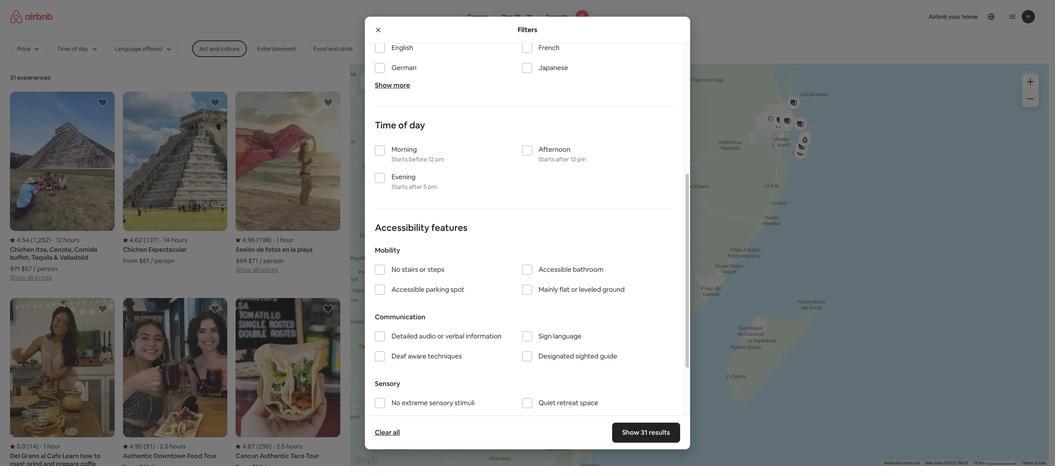 Task type: describe. For each thing, give the bounding box(es) containing it.
flat
[[559, 285, 570, 294]]

stairs
[[402, 265, 418, 274]]

japanese
[[539, 63, 568, 72]]

afternoon starts after 12 pm
[[539, 145, 586, 163]]

· for (1,252)
[[53, 236, 54, 244]]

add to wishlist image
[[210, 98, 220, 108]]

how
[[80, 452, 93, 460]]

Sports button
[[364, 40, 396, 57]]

information
[[466, 332, 502, 341]]

show all prices button for $57
[[10, 273, 52, 282]]

morning
[[392, 145, 417, 154]]

guide
[[600, 352, 617, 361]]

4.96 (198)
[[242, 236, 272, 244]]

no extreme sensory stimuli
[[392, 399, 475, 407]]

accessibility features
[[375, 222, 468, 234]]

authentic downtown food tour
[[123, 452, 217, 460]]

· for (137)
[[160, 236, 162, 244]]

(1,252)
[[31, 236, 51, 244]]

2.5 for 4.95 (91)
[[160, 443, 168, 451]]

5
[[423, 183, 427, 191]]

grind
[[27, 460, 42, 466]]

or for verbal
[[437, 332, 444, 341]]

chichen for 4.62
[[123, 246, 147, 254]]

2.5 for 4.87 (296)
[[276, 443, 285, 451]]

filters dialog
[[365, 4, 690, 466]]

terms of use
[[1022, 461, 1046, 465]]

show 31 results link
[[612, 423, 680, 443]]

/ inside sesión de fotos en la playa $89 $71 / person show all prices
[[259, 257, 262, 265]]

accessible for accessible bathroom
[[539, 265, 571, 274]]

all inside button
[[393, 428, 400, 437]]

cancun authentic taco tour group
[[236, 298, 340, 466]]

(14)
[[27, 443, 38, 451]]

(137)
[[144, 236, 159, 244]]

1 for 5.0 (14)
[[43, 443, 46, 451]]

pm for morning
[[435, 156, 444, 163]]

and for art
[[209, 45, 219, 53]]

inegi
[[958, 461, 968, 465]]

entertainment
[[257, 45, 296, 53]]

hours for 4.62 (137)
[[171, 236, 187, 244]]

designated sighted guide
[[539, 352, 617, 361]]

5.0
[[17, 443, 26, 451]]

Nature and outdoors button
[[521, 40, 591, 57]]

parking
[[426, 285, 449, 294]]

Food and drink button
[[306, 40, 360, 57]]

10 km
[[973, 461, 986, 465]]

data
[[935, 461, 943, 465]]

map data ©2023 inegi
[[925, 461, 968, 465]]

keyboard
[[884, 461, 901, 465]]

show 31 results
[[622, 428, 670, 437]]

4.62 (137)
[[130, 236, 159, 244]]

del
[[10, 452, 20, 460]]

· for (14)
[[40, 443, 42, 451]]

guests
[[550, 13, 569, 20]]

clear all
[[375, 428, 400, 437]]

sensory
[[375, 380, 400, 388]]

12 for morning
[[428, 156, 434, 163]]

4.96
[[242, 236, 255, 244]]

no for no stairs or steps
[[392, 265, 400, 274]]

more
[[394, 81, 410, 90]]

chichen espectacular from $61 / person
[[123, 246, 187, 265]]

add to wishlist image for cancun authentic taco tour
[[323, 304, 333, 314]]

day
[[409, 119, 425, 131]]

sign
[[539, 332, 552, 341]]

/ inside chichen espectacular from $61 / person
[[150, 257, 153, 265]]

prices inside sesión de fotos en la playa $89 $71 / person show all prices
[[260, 266, 278, 274]]

bathroom
[[573, 265, 603, 274]]

all inside chichen itza, cenote, comida buffet, tequila & valladolid $71 $57 / person show all prices
[[27, 274, 33, 282]]

language
[[553, 332, 581, 341]]

Entertainment button
[[250, 40, 303, 57]]

· for (91)
[[157, 443, 158, 451]]

(198)
[[256, 236, 272, 244]]

accessible bathroom
[[539, 265, 603, 274]]

mobility
[[375, 246, 400, 255]]

2 authentic from the left
[[260, 452, 289, 460]]

time
[[375, 119, 396, 131]]

french
[[539, 43, 560, 52]]

google image
[[352, 455, 380, 466]]

show more
[[375, 81, 410, 90]]

evening starts after 5 pm
[[392, 173, 437, 191]]

/ inside chichen itza, cenote, comida buffet, tequila & valladolid $71 $57 / person show all prices
[[33, 265, 36, 273]]

· 14 hours
[[160, 236, 187, 244]]

deaf aware techniques
[[392, 352, 462, 361]]

show inside show 31 results link
[[622, 428, 640, 437]]

4.87 (296)
[[242, 443, 272, 451]]

use
[[1039, 461, 1046, 465]]

12 for afternoon
[[570, 156, 576, 163]]

buffet,
[[10, 254, 30, 262]]

and for food
[[328, 45, 339, 53]]

stimuli
[[455, 399, 475, 407]]

after for evening
[[409, 183, 422, 191]]

0 horizontal spatial 31
[[10, 74, 16, 81]]

4.54 out of 5 average rating,  1,252 reviews image
[[10, 236, 51, 244]]

del grano al cafe
learn how to roast grind and prepare coffe group
[[10, 298, 115, 466]]

shortcuts
[[903, 461, 920, 465]]

quiet
[[539, 399, 556, 407]]

starts for afternoon
[[539, 156, 555, 163]]

· 1 hour for 5.0 (14)
[[40, 443, 60, 451]]

zoom out image
[[1027, 96, 1034, 102]]

cancún
[[467, 13, 488, 20]]

add to wishlist image for sesión de fotos en la playa
[[323, 98, 333, 108]]

extreme
[[402, 399, 428, 407]]

features
[[431, 222, 468, 234]]

space
[[580, 399, 598, 407]]

2 guests button
[[539, 7, 592, 27]]

food inside "button"
[[313, 45, 327, 53]]

4.87 out of 5 average rating,  296 reviews image
[[236, 443, 272, 451]]

25
[[514, 13, 521, 20]]

time of day
[[375, 119, 425, 131]]

clear all button
[[371, 425, 404, 441]]

10 km button
[[971, 460, 1019, 466]]

or for steps
[[420, 265, 426, 274]]

sighted
[[575, 352, 599, 361]]

· for (296)
[[273, 443, 275, 451]]

hours for 4.95 (91)
[[170, 443, 186, 451]]

morning starts before 12 pm
[[392, 145, 444, 163]]

2 guests
[[546, 13, 569, 20]]

art
[[199, 45, 208, 53]]

food inside group
[[187, 452, 202, 460]]

Wellness button
[[480, 40, 518, 57]]

clear
[[375, 428, 392, 437]]

keyboard shortcuts button
[[884, 460, 920, 466]]

tours
[[406, 45, 421, 53]]

4.62
[[130, 236, 142, 244]]

en
[[282, 246, 290, 254]]



Task type: vqa. For each thing, say whether or not it's contained in the screenshot.
2nd CHICHEN from left
yes



Task type: locate. For each thing, give the bounding box(es) containing it.
pm inside morning starts before 12 pm
[[435, 156, 444, 163]]

1 horizontal spatial prices
[[260, 266, 278, 274]]

accessible for accessible parking spot
[[392, 285, 424, 294]]

2 vertical spatial or
[[437, 332, 444, 341]]

starts for morning
[[392, 156, 408, 163]]

1 up al
[[43, 443, 46, 451]]

· inside sesión de fotos en la playa group
[[273, 236, 275, 244]]

1 inside sesión de fotos en la playa group
[[276, 236, 279, 244]]

12 inside afternoon starts after 12 pm
[[570, 156, 576, 163]]

pm inside afternoon starts after 12 pm
[[577, 156, 586, 163]]

no
[[392, 265, 400, 274], [392, 399, 400, 407]]

1 horizontal spatial of
[[1034, 461, 1038, 465]]

chichen down 4.62
[[123, 246, 147, 254]]

· for (198)
[[273, 236, 275, 244]]

de
[[256, 246, 264, 254]]

authentic
[[123, 452, 152, 460], [260, 452, 289, 460]]

1 horizontal spatial 12
[[428, 156, 434, 163]]

$71 inside sesión de fotos en la playa $89 $71 / person show all prices
[[248, 257, 258, 265]]

sensory
[[429, 399, 453, 407]]

0 vertical spatial accessible
[[539, 265, 571, 274]]

english
[[392, 43, 413, 52]]

1 for 4.96 (198)
[[276, 236, 279, 244]]

1 horizontal spatial or
[[437, 332, 444, 341]]

/ right the $61
[[150, 257, 153, 265]]

1 authentic from the left
[[123, 452, 152, 460]]

1 horizontal spatial 31
[[526, 13, 532, 20]]

person
[[154, 257, 175, 265], [263, 257, 284, 265], [37, 265, 57, 273]]

· 1 hour
[[273, 236, 294, 244], [40, 443, 60, 451]]

no left the extreme
[[392, 399, 400, 407]]

$71 right the $89 at the bottom of the page
[[248, 257, 258, 265]]

or right the audio
[[437, 332, 444, 341]]

2 2.5 from the left
[[276, 443, 285, 451]]

· 1 hour inside "del grano al cafe
learn how to roast grind and prepare coffe" group
[[40, 443, 60, 451]]

0 horizontal spatial or
[[420, 265, 426, 274]]

no stairs or steps
[[392, 265, 444, 274]]

no left stairs
[[392, 265, 400, 274]]

pm for evening
[[428, 183, 437, 191]]

0 horizontal spatial person
[[37, 265, 57, 273]]

starts inside morning starts before 12 pm
[[392, 156, 408, 163]]

· 12 hours
[[53, 236, 79, 244]]

tour for authentic downtown food tour
[[204, 452, 217, 460]]

· inside "del grano al cafe
learn how to roast grind and prepare coffe" group
[[40, 443, 42, 451]]

al
[[41, 452, 46, 460]]

of left 'day'
[[398, 119, 407, 131]]

after inside afternoon starts after 12 pm
[[556, 156, 569, 163]]

hours
[[63, 236, 79, 244], [171, 236, 187, 244], [170, 443, 186, 451], [286, 443, 302, 451]]

show
[[375, 81, 392, 90], [236, 266, 251, 274], [10, 274, 26, 282], [622, 428, 640, 437]]

2 horizontal spatial /
[[259, 257, 262, 265]]

·
[[53, 236, 54, 244], [160, 236, 162, 244], [273, 236, 275, 244], [40, 443, 42, 451], [157, 443, 158, 451], [273, 443, 275, 451]]

hour inside sesión de fotos en la playa group
[[280, 236, 294, 244]]

(91)
[[144, 443, 155, 451]]

sesión de fotos en la playa group
[[236, 92, 340, 274]]

valladolid
[[59, 254, 88, 262]]

None search field
[[457, 7, 592, 27]]

hours for 4.54 (1,252)
[[63, 236, 79, 244]]

0 horizontal spatial after
[[409, 183, 422, 191]]

show all prices button inside sesión de fotos en la playa group
[[236, 265, 278, 274]]

0 vertical spatial or
[[420, 265, 426, 274]]

prices inside chichen itza, cenote, comida buffet, tequila & valladolid $71 $57 / person show all prices
[[35, 274, 52, 282]]

steps
[[428, 265, 444, 274]]

31 right – at the top of the page
[[526, 13, 532, 20]]

12 up cenote,
[[56, 236, 62, 244]]

· 2.5 hours inside authentic downtown food tour group
[[157, 443, 186, 451]]

1 horizontal spatial 1
[[276, 236, 279, 244]]

0 horizontal spatial prices
[[35, 274, 52, 282]]

4.96 out of 5 average rating,  198 reviews image
[[236, 236, 272, 244]]

31 left results
[[641, 428, 648, 437]]

1 vertical spatial no
[[392, 399, 400, 407]]

4.54
[[17, 236, 29, 244]]

pm for afternoon
[[577, 156, 586, 163]]

0 vertical spatial after
[[556, 156, 569, 163]]

and for nature
[[548, 45, 558, 53]]

10
[[973, 461, 978, 465]]

· 2.5 hours up taco
[[273, 443, 302, 451]]

hours right 14
[[171, 236, 187, 244]]

12 inside morning starts before 12 pm
[[428, 156, 434, 163]]

starts for evening
[[392, 183, 408, 191]]

and inside del grano al cafe learn how to roast grind and prepare coffe
[[43, 460, 54, 466]]

12 inside chichen itza, cenote, comida buffet, tequila & valladolid group
[[56, 236, 62, 244]]

· inside chichen itza, cenote, comida buffet, tequila & valladolid group
[[53, 236, 54, 244]]

1 horizontal spatial · 1 hour
[[273, 236, 294, 244]]

add to wishlist image for chichen itza, cenote, comida buffet, tequila & valladolid
[[97, 98, 107, 108]]

31 inside button
[[526, 13, 532, 20]]

mainly
[[539, 285, 558, 294]]

· inside cancun authentic taco tour group
[[273, 443, 275, 451]]

tour left cancun at bottom left
[[204, 452, 217, 460]]

0 horizontal spatial show all prices button
[[10, 273, 52, 282]]

· 2.5 hours for authentic
[[273, 443, 302, 451]]

2 chichen from the left
[[123, 246, 147, 254]]

or right flat in the bottom of the page
[[571, 285, 578, 294]]

hours inside "chichen espectacular" group
[[171, 236, 187, 244]]

results
[[649, 428, 670, 437]]

· 2.5 hours up authentic downtown food tour
[[157, 443, 186, 451]]

/ right $57
[[33, 265, 36, 273]]

person down tequila
[[37, 265, 57, 273]]

show down the $89 at the bottom of the page
[[236, 266, 251, 274]]

accessible down stairs
[[392, 285, 424, 294]]

· 2.5 hours inside cancun authentic taco tour group
[[273, 443, 302, 451]]

· left 14
[[160, 236, 162, 244]]

4.95 (91)
[[130, 443, 155, 451]]

/
[[150, 257, 153, 265], [259, 257, 262, 265], [33, 265, 36, 273]]

show left results
[[622, 428, 640, 437]]

0 horizontal spatial 12
[[56, 236, 62, 244]]

verbal
[[445, 332, 464, 341]]

0 horizontal spatial /
[[33, 265, 36, 273]]

0 vertical spatial 1
[[276, 236, 279, 244]]

1 vertical spatial 31
[[10, 74, 16, 81]]

0 horizontal spatial accessible
[[392, 285, 424, 294]]

hours inside chichen itza, cenote, comida buffet, tequila & valladolid group
[[63, 236, 79, 244]]

4.87
[[242, 443, 255, 451]]

· 1 hour up en
[[273, 236, 294, 244]]

1 horizontal spatial 2.5
[[276, 443, 285, 451]]

person inside chichen espectacular from $61 / person
[[154, 257, 175, 265]]

aware
[[408, 352, 426, 361]]

show all prices button down tequila
[[10, 273, 52, 282]]

0 vertical spatial 31
[[526, 13, 532, 20]]

chichen inside chichen itza, cenote, comida buffet, tequila & valladolid $71 $57 / person show all prices
[[10, 246, 34, 254]]

terms of use link
[[1022, 461, 1046, 465]]

$71 left $57
[[10, 265, 20, 273]]

and right art
[[209, 45, 219, 53]]

authentic downtown food tour group
[[123, 298, 227, 466]]

food left drink
[[313, 45, 327, 53]]

audio
[[419, 332, 436, 341]]

tour
[[204, 452, 217, 460], [306, 452, 319, 460]]

1 horizontal spatial $71
[[248, 257, 258, 265]]

food and drink
[[313, 45, 353, 53]]

and inside button
[[548, 45, 558, 53]]

and left drink
[[328, 45, 339, 53]]

0 horizontal spatial 2.5
[[160, 443, 168, 451]]

2 no from the top
[[392, 399, 400, 407]]

1 horizontal spatial all
[[253, 266, 259, 274]]

hours inside authentic downtown food tour group
[[170, 443, 186, 451]]

or for leveled
[[571, 285, 578, 294]]

outdoors
[[559, 45, 584, 53]]

comida
[[74, 246, 97, 254]]

prices down tequila
[[35, 274, 52, 282]]

of
[[398, 119, 407, 131], [1034, 461, 1038, 465]]

1 vertical spatial after
[[409, 183, 422, 191]]

authentic down "(296)"
[[260, 452, 289, 460]]

0 horizontal spatial · 2.5 hours
[[157, 443, 186, 451]]

person down espectacular
[[154, 257, 175, 265]]

chichen inside chichen espectacular from $61 / person
[[123, 246, 147, 254]]

tour right taco
[[306, 452, 319, 460]]

1 horizontal spatial show all prices button
[[236, 265, 278, 274]]

show inside sesión de fotos en la playa $89 $71 / person show all prices
[[236, 266, 251, 274]]

add to wishlist image inside "del grano al cafe
learn how to roast grind and prepare coffe" group
[[97, 304, 107, 314]]

communication
[[375, 313, 425, 322]]

5.0 out of 5 average rating,  14 reviews image
[[10, 443, 38, 451]]

no for no extreme sensory stimuli
[[392, 399, 400, 407]]

of inside filters dialog
[[398, 119, 407, 131]]

hours for 4.87 (296)
[[286, 443, 302, 451]]

· right (14)
[[40, 443, 42, 451]]

pm inside evening starts after 5 pm
[[428, 183, 437, 191]]

show all prices button inside chichen itza, cenote, comida buffet, tequila & valladolid group
[[10, 273, 52, 282]]

person inside sesión de fotos en la playa $89 $71 / person show all prices
[[263, 257, 284, 265]]

1 horizontal spatial person
[[154, 257, 175, 265]]

31 experiences
[[10, 74, 51, 81]]

2 horizontal spatial 31
[[641, 428, 648, 437]]

keyboard shortcuts
[[884, 461, 920, 465]]

del grano al cafe learn how to roast grind and prepare coffe
[[10, 452, 101, 466]]

4.95
[[130, 443, 142, 451]]

show down $57
[[10, 274, 26, 282]]

after inside evening starts after 5 pm
[[409, 183, 422, 191]]

Art and culture button
[[192, 40, 247, 57]]

2 vertical spatial 31
[[641, 428, 648, 437]]

1 horizontal spatial hour
[[280, 236, 294, 244]]

after left 5
[[409, 183, 422, 191]]

itza,
[[36, 246, 48, 254]]

chichen for 4.54
[[10, 246, 34, 254]]

of for terms
[[1034, 461, 1038, 465]]

0 horizontal spatial all
[[27, 274, 33, 282]]

or
[[420, 265, 426, 274], [571, 285, 578, 294], [437, 332, 444, 341]]

0 vertical spatial no
[[392, 265, 400, 274]]

2.5 inside cancun authentic taco tour group
[[276, 443, 285, 451]]

after for afternoon
[[556, 156, 569, 163]]

all down de
[[253, 266, 259, 274]]

learn
[[62, 452, 79, 460]]

starts down "afternoon"
[[539, 156, 555, 163]]

1 horizontal spatial food
[[313, 45, 327, 53]]

techniques
[[428, 352, 462, 361]]

· up fotos
[[273, 236, 275, 244]]

hour inside "del grano al cafe
learn how to roast grind and prepare coffe" group
[[47, 443, 60, 451]]

0 vertical spatial of
[[398, 119, 407, 131]]

1 tour from the left
[[204, 452, 217, 460]]

hour for 4.96 (198)
[[280, 236, 294, 244]]

nature and outdoors
[[528, 45, 584, 53]]

0 horizontal spatial authentic
[[123, 452, 152, 460]]

2.5
[[160, 443, 168, 451], [276, 443, 285, 451]]

1 horizontal spatial accessible
[[539, 265, 571, 274]]

and inside "button"
[[328, 45, 339, 53]]

/ down de
[[259, 257, 262, 265]]

chichen espectacular group
[[123, 92, 227, 265]]

1 inside "del grano al cafe
learn how to roast grind and prepare coffe" group
[[43, 443, 46, 451]]

0 horizontal spatial hour
[[47, 443, 60, 451]]

0 horizontal spatial · 1 hour
[[40, 443, 60, 451]]

· 1 hour for 4.96 (198)
[[273, 236, 294, 244]]

· inside "chichen espectacular" group
[[160, 236, 162, 244]]

espectacular
[[148, 246, 187, 254]]

1 vertical spatial or
[[571, 285, 578, 294]]

authentic down 4.95 out of 5 average rating,  91 reviews image
[[123, 452, 152, 460]]

31 inside filters dialog
[[641, 428, 648, 437]]

31
[[526, 13, 532, 20], [10, 74, 16, 81], [641, 428, 648, 437]]

0 horizontal spatial of
[[398, 119, 407, 131]]

2 · 2.5 hours from the left
[[273, 443, 302, 451]]

add to wishlist image inside chichen itza, cenote, comida buffet, tequila & valladolid group
[[97, 98, 107, 108]]

1 no from the top
[[392, 265, 400, 274]]

1 chichen from the left
[[10, 246, 34, 254]]

· right "(296)"
[[273, 443, 275, 451]]

food right downtown
[[187, 452, 202, 460]]

hours up authentic downtown food tour
[[170, 443, 186, 451]]

1 vertical spatial · 1 hour
[[40, 443, 60, 451]]

afternoon
[[539, 145, 570, 154]]

google map
showing 20 experiences. region
[[350, 63, 1049, 466]]

· 1 hour up cafe
[[40, 443, 60, 451]]

pm
[[435, 156, 444, 163], [577, 156, 586, 163], [428, 183, 437, 191]]

show inside chichen itza, cenote, comida buffet, tequila & valladolid $71 $57 / person show all prices
[[10, 274, 26, 282]]

· inside authentic downtown food tour group
[[157, 443, 158, 451]]

hours up taco
[[286, 443, 302, 451]]

31 left experiences
[[10, 74, 16, 81]]

Tours button
[[399, 40, 428, 57]]

downtown
[[154, 452, 186, 460]]

german
[[392, 63, 417, 72]]

4.62 out of 5 average rating,  137 reviews image
[[123, 236, 159, 244]]

$89
[[236, 257, 247, 265]]

and right the nature
[[548, 45, 558, 53]]

1 vertical spatial food
[[187, 452, 202, 460]]

or right stairs
[[420, 265, 426, 274]]

add to wishlist image for del grano al cafe learn how to roast grind and prepare coffe
[[97, 304, 107, 314]]

1 up fotos
[[276, 236, 279, 244]]

2.5 up downtown
[[160, 443, 168, 451]]

1 horizontal spatial /
[[150, 257, 153, 265]]

· up cenote,
[[53, 236, 54, 244]]

hour
[[280, 236, 294, 244], [47, 443, 60, 451]]

$71 inside chichen itza, cenote, comida buffet, tequila & valladolid $71 $57 / person show all prices
[[10, 265, 20, 273]]

1 2.5 from the left
[[160, 443, 168, 451]]

0 vertical spatial food
[[313, 45, 327, 53]]

cafe
[[47, 452, 61, 460]]

all down $57
[[27, 274, 33, 282]]

zoom in image
[[1027, 78, 1034, 85]]

show all prices button
[[236, 265, 278, 274], [10, 273, 52, 282]]

add to wishlist image inside sesión de fotos en la playa group
[[323, 98, 333, 108]]

cancun
[[236, 452, 258, 460]]

accessible up mainly
[[539, 265, 571, 274]]

2
[[546, 13, 549, 20]]

detailed audio or verbal information
[[392, 332, 502, 341]]

after down "afternoon"
[[556, 156, 569, 163]]

0 vertical spatial · 1 hour
[[273, 236, 294, 244]]

2 horizontal spatial or
[[571, 285, 578, 294]]

1 vertical spatial of
[[1034, 461, 1038, 465]]

1 vertical spatial hour
[[47, 443, 60, 451]]

cancún button
[[457, 7, 495, 27]]

chichen itza, cenote, comida buffet, tequila & valladolid group
[[10, 92, 115, 282]]

· 1 hour inside sesión de fotos en la playa group
[[273, 236, 294, 244]]

coffe
[[80, 460, 96, 466]]

©2023
[[944, 461, 957, 465]]

1 vertical spatial 1
[[43, 443, 46, 451]]

2 horizontal spatial all
[[393, 428, 400, 437]]

from
[[123, 257, 138, 265]]

accessible parking spot
[[392, 285, 464, 294]]

profile element
[[602, 0, 1039, 33]]

nature
[[528, 45, 547, 53]]

1 horizontal spatial tour
[[306, 452, 319, 460]]

ground
[[602, 285, 625, 294]]

none search field containing cancún
[[457, 7, 592, 27]]

· right (91)
[[157, 443, 158, 451]]

add to wishlist image for authentic downtown food tour
[[210, 304, 220, 314]]

0 vertical spatial hour
[[280, 236, 294, 244]]

show left more
[[375, 81, 392, 90]]

chichen down '4.54'
[[10, 246, 34, 254]]

12 down "afternoon"
[[570, 156, 576, 163]]

· 2.5 hours for downtown
[[157, 443, 186, 451]]

1 horizontal spatial authentic
[[260, 452, 289, 460]]

of for time
[[398, 119, 407, 131]]

2 tour from the left
[[306, 452, 319, 460]]

12 right the before
[[428, 156, 434, 163]]

0 horizontal spatial tour
[[204, 452, 217, 460]]

Sightseeing button
[[431, 40, 477, 57]]

person inside chichen itza, cenote, comida buffet, tequila & valladolid $71 $57 / person show all prices
[[37, 265, 57, 273]]

add to wishlist image
[[97, 98, 107, 108], [323, 98, 333, 108], [97, 304, 107, 314], [210, 304, 220, 314], [323, 304, 333, 314]]

0 horizontal spatial 1
[[43, 443, 46, 451]]

all inside sesión de fotos en la playa $89 $71 / person show all prices
[[253, 266, 259, 274]]

2.5 inside authentic downtown food tour group
[[160, 443, 168, 451]]

hour up en
[[280, 236, 294, 244]]

tequila
[[31, 254, 52, 262]]

2 horizontal spatial person
[[263, 257, 284, 265]]

sign language
[[539, 332, 581, 341]]

2 horizontal spatial 12
[[570, 156, 576, 163]]

0 horizontal spatial chichen
[[10, 246, 34, 254]]

starts
[[392, 156, 408, 163], [539, 156, 555, 163], [392, 183, 408, 191]]

1 horizontal spatial after
[[556, 156, 569, 163]]

tour for cancun authentic taco tour
[[306, 452, 319, 460]]

and right grind
[[43, 460, 54, 466]]

and inside "button"
[[209, 45, 219, 53]]

quiet retreat space
[[539, 399, 598, 407]]

1 horizontal spatial chichen
[[123, 246, 147, 254]]

prices down fotos
[[260, 266, 278, 274]]

show all prices button for $71
[[236, 265, 278, 274]]

of left use
[[1034, 461, 1038, 465]]

$71
[[248, 257, 258, 265], [10, 265, 20, 273]]

0 horizontal spatial food
[[187, 452, 202, 460]]

add to wishlist image inside cancun authentic taco tour group
[[323, 304, 333, 314]]

starts down "morning"
[[392, 156, 408, 163]]

0 horizontal spatial $71
[[10, 265, 20, 273]]

hours inside cancun authentic taco tour group
[[286, 443, 302, 451]]

hour up cafe
[[47, 443, 60, 451]]

all right clear
[[393, 428, 400, 437]]

before
[[409, 156, 427, 163]]

person down fotos
[[263, 257, 284, 265]]

filters
[[518, 25, 537, 34]]

show all prices button down de
[[236, 265, 278, 274]]

hours up cenote,
[[63, 236, 79, 244]]

2.5 up cancun authentic taco tour
[[276, 443, 285, 451]]

1 horizontal spatial · 2.5 hours
[[273, 443, 302, 451]]

4.95 out of 5 average rating,  91 reviews image
[[123, 443, 155, 451]]

starts inside evening starts after 5 pm
[[392, 183, 408, 191]]

add to wishlist image inside authentic downtown food tour group
[[210, 304, 220, 314]]

1 vertical spatial accessible
[[392, 285, 424, 294]]

to
[[94, 452, 101, 460]]

mainly flat or leveled ground
[[539, 285, 625, 294]]

starts down evening
[[392, 183, 408, 191]]

starts inside afternoon starts after 12 pm
[[539, 156, 555, 163]]

hour for 5.0 (14)
[[47, 443, 60, 451]]

1 · 2.5 hours from the left
[[157, 443, 186, 451]]



